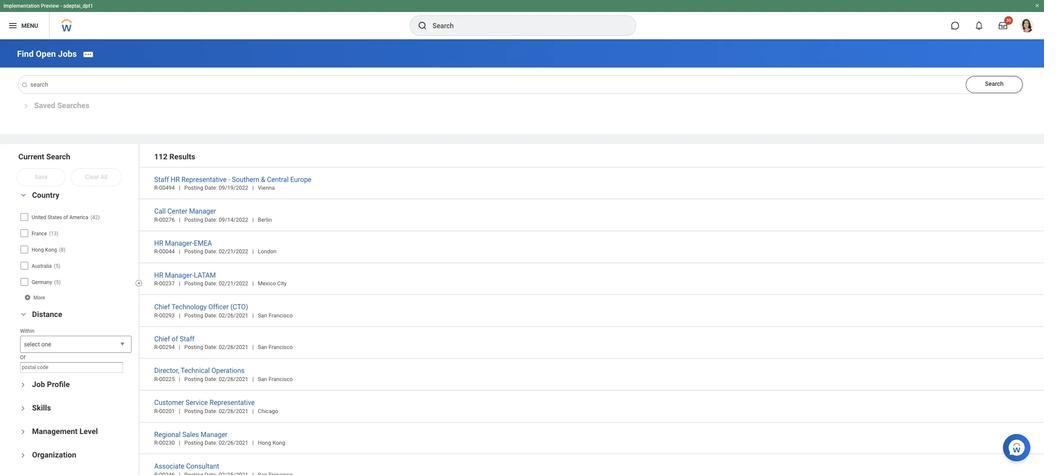 Task type: describe. For each thing, give the bounding box(es) containing it.
country button
[[32, 190, 59, 199]]

posting for technical
[[184, 376, 203, 382]]

r-00201   |   posting date: 02/26/2021   |   chicago
[[154, 408, 278, 414]]

preview
[[41, 3, 59, 9]]

kong inside search results region
[[273, 440, 285, 446]]

- inside search results region
[[228, 175, 230, 184]]

associate
[[154, 462, 184, 470]]

posting for of
[[184, 344, 203, 350]]

find open jobs link
[[17, 49, 77, 59]]

technology
[[172, 303, 207, 311]]

00237
[[159, 280, 175, 287]]

r-00293   |   posting date: 02/26/2021   |   san francisco
[[154, 312, 293, 319]]

regional sales manager
[[154, 430, 227, 439]]

call
[[154, 207, 166, 215]]

regional
[[154, 430, 181, 439]]

associate consultant link
[[154, 461, 219, 470]]

united states of america
[[32, 214, 88, 220]]

america
[[69, 214, 88, 220]]

officer
[[208, 303, 229, 311]]

emea
[[194, 239, 212, 247]]

hr manager-latam
[[154, 271, 216, 279]]

director,
[[154, 367, 179, 375]]

date: for center
[[205, 216, 217, 223]]

san for director, technical operations
[[258, 376, 267, 382]]

job
[[32, 380, 45, 389]]

r- for staff hr representative - southern & central europe
[[154, 185, 159, 191]]

r-00237   |   posting date: 02/21/2022   |   mexico city
[[154, 280, 287, 287]]

director, technical operations link
[[154, 365, 245, 375]]

manager- for latam
[[165, 271, 194, 279]]

adeptai_dpt1
[[63, 3, 93, 9]]

more button
[[24, 294, 46, 301]]

posting for hr
[[184, 185, 203, 191]]

staff hr representative - southern & central europe link
[[154, 174, 311, 184]]

open
[[36, 49, 56, 59]]

manager for regional sales manager
[[201, 430, 227, 439]]

Search Workday  search field
[[433, 16, 618, 35]]

chief of staff
[[154, 335, 194, 343]]

customer
[[154, 399, 184, 407]]

(cto)
[[230, 303, 248, 311]]

&
[[261, 175, 265, 184]]

of inside search results region
[[172, 335, 178, 343]]

of inside "country" tree
[[63, 214, 68, 220]]

chief technology officer (cto) link
[[154, 301, 248, 311]]

country
[[32, 190, 59, 199]]

san for chief technology officer (cto)
[[258, 312, 267, 319]]

mexico
[[258, 280, 276, 287]]

(8)
[[59, 247, 65, 253]]

country tree
[[20, 210, 132, 289]]

service
[[186, 399, 208, 407]]

select
[[24, 341, 40, 348]]

chief technology officer (cto)
[[154, 303, 248, 311]]

associate consultant
[[154, 462, 219, 470]]

implementation preview -   adeptai_dpt1
[[3, 3, 93, 9]]

postal code text field
[[22, 363, 121, 372]]

hr for hr manager-emea r-00044   |   posting date: 02/21/2022   |   london
[[154, 239, 163, 247]]

vienna
[[258, 185, 275, 191]]

call center manager
[[154, 207, 216, 215]]

r-00230   |   posting date: 02/26/2021   |   hong kong
[[154, 440, 285, 446]]

(5) for germany
[[54, 279, 61, 285]]

02/21/2022 inside the hr manager-emea r-00044   |   posting date: 02/21/2022   |   london
[[219, 248, 248, 255]]

112
[[154, 152, 167, 161]]

search image
[[417, 21, 427, 31]]

representative for hr
[[181, 175, 227, 184]]

call center manager link
[[154, 206, 216, 215]]

09/14/2022
[[219, 216, 248, 223]]

find
[[17, 49, 34, 59]]

london
[[258, 248, 276, 255]]

chevron down image for country
[[18, 192, 29, 198]]

director, technical operations
[[154, 367, 245, 375]]

r- for hr manager-latam
[[154, 280, 159, 287]]

more
[[33, 295, 45, 301]]

2 02/21/2022 from the top
[[219, 280, 248, 287]]

r- for chief technology officer (cto)
[[154, 312, 159, 319]]

one
[[41, 341, 51, 348]]

sales
[[182, 430, 199, 439]]

02/26/2021 for manager
[[219, 440, 248, 446]]

staff hr representative - southern & central europe
[[154, 175, 311, 184]]

chevron down image for skills
[[20, 403, 26, 413]]

within
[[20, 328, 34, 334]]

09/19/2022
[[219, 185, 248, 191]]

find open jobs
[[17, 49, 77, 59]]

manager- for emea
[[165, 239, 194, 247]]

find open jobs main content
[[0, 39, 1044, 475]]

management level button
[[32, 427, 98, 436]]

00294
[[159, 344, 175, 350]]

justify image
[[8, 21, 18, 31]]

(42)
[[90, 214, 100, 220]]

30 button
[[994, 16, 1013, 35]]

date: inside the hr manager-emea r-00044   |   posting date: 02/21/2022   |   london
[[205, 248, 217, 255]]

r-00494   |   posting date: 09/19/2022   |   vienna
[[154, 185, 275, 191]]

europe
[[290, 175, 311, 184]]

chevron down image for management level
[[20, 427, 26, 437]]

r-00294   |   posting date: 02/26/2021   |   san francisco
[[154, 344, 293, 350]]

Search search field
[[17, 75, 1023, 93]]

posting for service
[[184, 408, 203, 414]]

results
[[169, 152, 195, 161]]

search inside button
[[985, 80, 1004, 87]]

r- inside the hr manager-emea r-00044   |   posting date: 02/21/2022   |   london
[[154, 248, 159, 255]]

hr for hr manager-latam
[[154, 271, 163, 279]]

chicago
[[258, 408, 278, 414]]

center
[[167, 207, 187, 215]]

menu banner
[[0, 0, 1044, 39]]

search inside filter search box
[[46, 152, 70, 161]]

00044
[[159, 248, 175, 255]]

00230
[[159, 440, 175, 446]]

states
[[48, 214, 62, 220]]

02/26/2021 for officer
[[219, 312, 248, 319]]

(13)
[[49, 231, 58, 237]]

france
[[32, 231, 47, 237]]



Task type: locate. For each thing, give the bounding box(es) containing it.
skills button
[[32, 403, 51, 412]]

kong down chicago
[[273, 440, 285, 446]]

manager-
[[165, 239, 194, 247], [165, 271, 194, 279]]

02/21/2022 up (cto)
[[219, 280, 248, 287]]

00276
[[159, 216, 175, 223]]

central
[[267, 175, 289, 184]]

francisco for director, technical operations
[[269, 376, 293, 382]]

posting for sales
[[184, 440, 203, 446]]

southern
[[232, 175, 259, 184]]

r-
[[154, 185, 159, 191], [154, 216, 159, 223], [154, 248, 159, 255], [154, 280, 159, 287], [154, 312, 159, 319], [154, 344, 159, 350], [154, 376, 159, 382], [154, 408, 159, 414], [154, 440, 159, 446]]

of right states
[[63, 214, 68, 220]]

notifications large image
[[975, 21, 983, 30]]

posting down the hr manager-latam at the left
[[184, 280, 203, 287]]

country group
[[17, 190, 135, 303]]

chevron down image
[[18, 192, 29, 198], [20, 380, 26, 390]]

latam
[[194, 271, 216, 279]]

date: left 09/14/2022
[[205, 216, 217, 223]]

management
[[32, 427, 78, 436]]

- up 09/19/2022
[[228, 175, 230, 184]]

5 02/26/2021 from the top
[[219, 440, 248, 446]]

2 r- from the top
[[154, 216, 159, 223]]

4 posting from the top
[[184, 280, 203, 287]]

1 (5) from the top
[[54, 263, 60, 269]]

posting down chief of staff
[[184, 344, 203, 350]]

date: up director, technical operations link
[[205, 344, 217, 350]]

chief of staff link
[[154, 333, 194, 343]]

5 date: from the top
[[205, 312, 217, 319]]

2 posting from the top
[[184, 216, 203, 223]]

r- for regional sales manager
[[154, 440, 159, 446]]

7 date: from the top
[[205, 376, 217, 382]]

hong down france
[[32, 247, 44, 253]]

02/26/2021 for representative
[[219, 408, 248, 414]]

posting down technology
[[184, 312, 203, 319]]

0 vertical spatial manager-
[[165, 239, 194, 247]]

2 vertical spatial hr
[[154, 271, 163, 279]]

posting for center
[[184, 216, 203, 223]]

0 vertical spatial hong
[[32, 247, 44, 253]]

search button
[[966, 76, 1023, 93]]

representative for service
[[210, 399, 255, 407]]

1 vertical spatial manager
[[201, 430, 227, 439]]

filter search field
[[17, 152, 140, 475]]

9 posting from the top
[[184, 440, 203, 446]]

hr inside the hr manager-emea r-00044   |   posting date: 02/21/2022   |   london
[[154, 239, 163, 247]]

chief for chief of staff
[[154, 335, 170, 343]]

chevron down image inside distance group
[[18, 311, 29, 317]]

1 vertical spatial 02/21/2022
[[219, 280, 248, 287]]

manager- up 00237
[[165, 271, 194, 279]]

chevron down image left country
[[18, 192, 29, 198]]

posting down technical
[[184, 376, 203, 382]]

r- for call center manager
[[154, 216, 159, 223]]

hong
[[32, 247, 44, 253], [258, 440, 271, 446]]

chevron down image left skills
[[20, 403, 26, 413]]

hr manager-emea r-00044   |   posting date: 02/21/2022   |   london
[[154, 239, 276, 255]]

1 vertical spatial representative
[[210, 399, 255, 407]]

3 francisco from the top
[[269, 376, 293, 382]]

of
[[20, 354, 25, 360]]

implementation
[[3, 3, 40, 9]]

organization
[[32, 450, 76, 459]]

manager up 'r-00230   |   posting date: 02/26/2021   |   hong kong'
[[201, 430, 227, 439]]

date: for sales
[[205, 440, 217, 446]]

0 horizontal spatial of
[[63, 214, 68, 220]]

r- for chief of staff
[[154, 344, 159, 350]]

00225
[[159, 376, 175, 382]]

0 vertical spatial representative
[[181, 175, 227, 184]]

manager for call center manager
[[189, 207, 216, 215]]

chevron down image
[[18, 311, 29, 317], [20, 403, 26, 413], [20, 427, 26, 437], [20, 450, 26, 460]]

112 results
[[154, 152, 195, 161]]

1 vertical spatial chevron down image
[[20, 380, 26, 390]]

- inside menu banner
[[60, 3, 62, 9]]

3 posting from the top
[[184, 248, 203, 255]]

chevron down image left 'job'
[[20, 380, 26, 390]]

chief up the 00294 on the left bottom of page
[[154, 335, 170, 343]]

chevron down image for job profile
[[20, 380, 26, 390]]

date: down officer
[[205, 312, 217, 319]]

city
[[277, 280, 287, 287]]

date: down customer service representative
[[205, 408, 217, 414]]

date: down director, technical operations
[[205, 376, 217, 382]]

1 horizontal spatial -
[[228, 175, 230, 184]]

posting for technology
[[184, 312, 203, 319]]

hong inside search results region
[[258, 440, 271, 446]]

skills
[[32, 403, 51, 412]]

2 chief from the top
[[154, 335, 170, 343]]

search results region
[[139, 150, 1044, 475]]

manager
[[189, 207, 216, 215], [201, 430, 227, 439]]

1 horizontal spatial kong
[[273, 440, 285, 446]]

hong inside "country" tree
[[32, 247, 44, 253]]

00494
[[159, 185, 175, 191]]

job profile
[[32, 380, 70, 389]]

0 horizontal spatial hong
[[32, 247, 44, 253]]

date: for service
[[205, 408, 217, 414]]

0 horizontal spatial staff
[[154, 175, 169, 184]]

1 vertical spatial -
[[228, 175, 230, 184]]

02/26/2021 down customer service representative
[[219, 408, 248, 414]]

select one button
[[20, 336, 132, 353]]

(5) right germany
[[54, 279, 61, 285]]

0 vertical spatial francisco
[[269, 312, 293, 319]]

job profile button
[[32, 380, 70, 389]]

germany
[[32, 279, 52, 285]]

hr manager-latam link
[[154, 269, 216, 279]]

0 vertical spatial chief
[[154, 303, 170, 311]]

1 02/26/2021 from the top
[[219, 312, 248, 319]]

1 vertical spatial search
[[46, 152, 70, 161]]

r- for director, technical operations
[[154, 376, 159, 382]]

of up the 00294 on the left bottom of page
[[172, 335, 178, 343]]

regional sales manager link
[[154, 429, 227, 439]]

francisco for chief of staff
[[269, 344, 293, 350]]

3 02/26/2021 from the top
[[219, 376, 248, 382]]

0 horizontal spatial search
[[46, 152, 70, 161]]

(5)
[[54, 263, 60, 269], [54, 279, 61, 285]]

posting down emea
[[184, 248, 203, 255]]

Find Open Jobs text field
[[18, 75, 1023, 93]]

6 posting from the top
[[184, 344, 203, 350]]

8 r- from the top
[[154, 408, 159, 414]]

0 vertical spatial -
[[60, 3, 62, 9]]

2 02/26/2021 from the top
[[219, 344, 248, 350]]

0 horizontal spatial kong
[[45, 247, 57, 253]]

francisco
[[269, 312, 293, 319], [269, 344, 293, 350], [269, 376, 293, 382]]

staff
[[154, 175, 169, 184], [180, 335, 194, 343]]

of
[[63, 214, 68, 220], [172, 335, 178, 343]]

r- down 'director,'
[[154, 376, 159, 382]]

1 vertical spatial kong
[[273, 440, 285, 446]]

3 san from the top
[[258, 376, 267, 382]]

2 francisco from the top
[[269, 344, 293, 350]]

date: for hr
[[205, 185, 217, 191]]

r- down regional
[[154, 440, 159, 446]]

r- up chief of staff link at the left of page
[[154, 312, 159, 319]]

posting for manager-
[[184, 280, 203, 287]]

manager- inside the hr manager-emea r-00044   |   posting date: 02/21/2022   |   london
[[165, 239, 194, 247]]

r- down chief of staff
[[154, 344, 159, 350]]

posting
[[184, 185, 203, 191], [184, 216, 203, 223], [184, 248, 203, 255], [184, 280, 203, 287], [184, 312, 203, 319], [184, 344, 203, 350], [184, 376, 203, 382], [184, 408, 203, 414], [184, 440, 203, 446]]

hong kong
[[32, 247, 57, 253]]

hr
[[171, 175, 180, 184], [154, 239, 163, 247], [154, 271, 163, 279]]

r- up call
[[154, 185, 159, 191]]

2 (5) from the top
[[54, 279, 61, 285]]

00293
[[159, 312, 175, 319]]

1 horizontal spatial of
[[172, 335, 178, 343]]

staff up 00494
[[154, 175, 169, 184]]

1 horizontal spatial search
[[985, 80, 1004, 87]]

search
[[985, 80, 1004, 87], [46, 152, 70, 161]]

6 date: from the top
[[205, 344, 217, 350]]

francisco for chief technology officer (cto)
[[269, 312, 293, 319]]

r- down call
[[154, 216, 159, 223]]

kong left (8)
[[45, 247, 57, 253]]

3 date: from the top
[[205, 248, 217, 255]]

0 horizontal spatial -
[[60, 3, 62, 9]]

0 vertical spatial search
[[985, 80, 1004, 87]]

r-00225   |   posting date: 02/26/2021   |   san francisco
[[154, 376, 293, 382]]

chevron down image for distance
[[18, 311, 29, 317]]

2 vertical spatial francisco
[[269, 376, 293, 382]]

representative
[[181, 175, 227, 184], [210, 399, 255, 407]]

02/26/2021 up 'operations'
[[219, 344, 248, 350]]

representative up 'r-00201   |   posting date: 02/26/2021   |   chicago'
[[210, 399, 255, 407]]

3 r- from the top
[[154, 248, 159, 255]]

1 manager- from the top
[[165, 239, 194, 247]]

customer service representative
[[154, 399, 255, 407]]

1 posting from the top
[[184, 185, 203, 191]]

kong
[[45, 247, 57, 253], [273, 440, 285, 446]]

date: for manager-
[[205, 280, 217, 287]]

1 vertical spatial staff
[[180, 335, 194, 343]]

0 vertical spatial manager
[[189, 207, 216, 215]]

1 vertical spatial of
[[172, 335, 178, 343]]

(5) for australia
[[54, 263, 60, 269]]

00201
[[159, 408, 175, 414]]

customer service representative link
[[154, 397, 255, 407]]

chief for chief technology officer (cto)
[[154, 303, 170, 311]]

date: down regional sales manager
[[205, 440, 217, 446]]

australia
[[32, 263, 52, 269]]

r- down 'customer'
[[154, 408, 159, 414]]

menu
[[21, 22, 38, 29]]

date: for of
[[205, 344, 217, 350]]

berlin
[[258, 216, 272, 223]]

7 r- from the top
[[154, 376, 159, 382]]

date: for technology
[[205, 312, 217, 319]]

02/21/2022 down 09/14/2022
[[219, 248, 248, 255]]

posting inside the hr manager-emea r-00044   |   posting date: 02/21/2022   |   london
[[184, 248, 203, 255]]

9 r- from the top
[[154, 440, 159, 446]]

distance group
[[17, 309, 135, 373]]

02/26/2021 down 'operations'
[[219, 376, 248, 382]]

chevron down image left the management
[[20, 427, 26, 437]]

posting down regional sales manager
[[184, 440, 203, 446]]

0 vertical spatial (5)
[[54, 263, 60, 269]]

0 vertical spatial chevron down image
[[18, 192, 29, 198]]

1 horizontal spatial hong
[[258, 440, 271, 446]]

7 posting from the top
[[184, 376, 203, 382]]

search image
[[21, 81, 28, 88]]

chevron down image up within
[[18, 311, 29, 317]]

0 vertical spatial san
[[258, 312, 267, 319]]

close environment banner image
[[1035, 3, 1040, 8]]

1 vertical spatial chief
[[154, 335, 170, 343]]

jobs
[[58, 49, 77, 59]]

- right 'preview'
[[60, 3, 62, 9]]

2 vertical spatial san
[[258, 376, 267, 382]]

chevron down image inside the country group
[[18, 192, 29, 198]]

4 02/26/2021 from the top
[[219, 408, 248, 414]]

5 posting from the top
[[184, 312, 203, 319]]

profile logan mcneil image
[[1020, 19, 1034, 34]]

r- down hr manager-emea link
[[154, 248, 159, 255]]

date: for technical
[[205, 376, 217, 382]]

8 posting from the top
[[184, 408, 203, 414]]

9 date: from the top
[[205, 440, 217, 446]]

r- for customer service representative
[[154, 408, 159, 414]]

manager up the r-00276   |   posting date: 09/14/2022   |   berlin
[[189, 207, 216, 215]]

r- down the hr manager-latam at the left
[[154, 280, 159, 287]]

current
[[18, 152, 44, 161]]

1 vertical spatial francisco
[[269, 344, 293, 350]]

1 02/21/2022 from the top
[[219, 248, 248, 255]]

(5) right 'australia'
[[54, 263, 60, 269]]

1 francisco from the top
[[269, 312, 293, 319]]

operations
[[211, 367, 245, 375]]

02/26/2021 down 'r-00201   |   posting date: 02/26/2021   |   chicago'
[[219, 440, 248, 446]]

1 vertical spatial manager-
[[165, 271, 194, 279]]

hong down chicago
[[258, 440, 271, 446]]

date: down latam
[[205, 280, 217, 287]]

hr up 00237
[[154, 271, 163, 279]]

02/26/2021 for staff
[[219, 344, 248, 350]]

posting down service
[[184, 408, 203, 414]]

united
[[32, 214, 46, 220]]

-
[[60, 3, 62, 9], [228, 175, 230, 184]]

2 manager- from the top
[[165, 271, 194, 279]]

hr manager-emea link
[[154, 238, 212, 247]]

san
[[258, 312, 267, 319], [258, 344, 267, 350], [258, 376, 267, 382]]

date: down emea
[[205, 248, 217, 255]]

02/26/2021
[[219, 312, 248, 319], [219, 344, 248, 350], [219, 376, 248, 382], [219, 408, 248, 414], [219, 440, 248, 446]]

date: left 09/19/2022
[[205, 185, 217, 191]]

chevron down image left organization
[[20, 450, 26, 460]]

6 r- from the top
[[154, 344, 159, 350]]

0 vertical spatial staff
[[154, 175, 169, 184]]

1 vertical spatial san
[[258, 344, 267, 350]]

1 r- from the top
[[154, 185, 159, 191]]

posting up call center manager link at the top of page
[[184, 185, 203, 191]]

representative up r-00494   |   posting date: 09/19/2022   |   vienna
[[181, 175, 227, 184]]

8 date: from the top
[[205, 408, 217, 414]]

hr up 00494
[[171, 175, 180, 184]]

4 r- from the top
[[154, 280, 159, 287]]

02/26/2021 for operations
[[219, 376, 248, 382]]

5 r- from the top
[[154, 312, 159, 319]]

0 vertical spatial of
[[63, 214, 68, 220]]

1 vertical spatial hong
[[258, 440, 271, 446]]

kong inside "country" tree
[[45, 247, 57, 253]]

0 vertical spatial 02/21/2022
[[219, 248, 248, 255]]

02/26/2021 down (cto)
[[219, 312, 248, 319]]

2 san from the top
[[258, 344, 267, 350]]

1 san from the top
[[258, 312, 267, 319]]

1 date: from the top
[[205, 185, 217, 191]]

chief up 00293
[[154, 303, 170, 311]]

san for chief of staff
[[258, 344, 267, 350]]

1 horizontal spatial staff
[[180, 335, 194, 343]]

consultant
[[186, 462, 219, 470]]

2 date: from the top
[[205, 216, 217, 223]]

hr up 00044
[[154, 239, 163, 247]]

menu button
[[0, 12, 49, 39]]

chevron down image for organization
[[20, 450, 26, 460]]

4 date: from the top
[[205, 280, 217, 287]]

0 vertical spatial kong
[[45, 247, 57, 253]]

1 vertical spatial (5)
[[54, 279, 61, 285]]

1 chief from the top
[[154, 303, 170, 311]]

select one
[[24, 341, 51, 348]]

distance button
[[32, 310, 62, 319]]

0 vertical spatial hr
[[171, 175, 180, 184]]

posting down call center manager
[[184, 216, 203, 223]]

distance
[[32, 310, 62, 319]]

02/21/2022
[[219, 248, 248, 255], [219, 280, 248, 287]]

date:
[[205, 185, 217, 191], [205, 216, 217, 223], [205, 248, 217, 255], [205, 280, 217, 287], [205, 312, 217, 319], [205, 344, 217, 350], [205, 376, 217, 382], [205, 408, 217, 414], [205, 440, 217, 446]]

inbox large image
[[999, 21, 1007, 30]]

manager- up 00044
[[165, 239, 194, 247]]

1 vertical spatial hr
[[154, 239, 163, 247]]

staff down technology
[[180, 335, 194, 343]]



Task type: vqa. For each thing, say whether or not it's contained in the screenshot.


